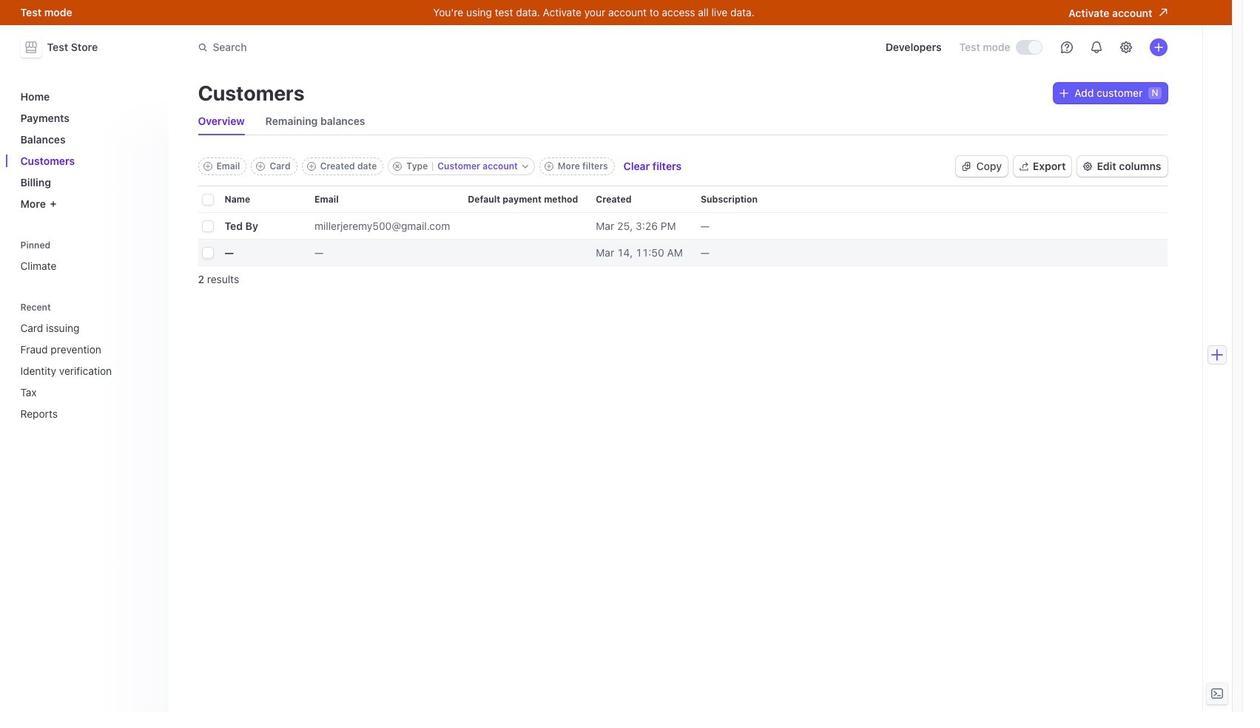 Task type: locate. For each thing, give the bounding box(es) containing it.
2 recent element from the top
[[14, 316, 159, 426]]

recent element
[[14, 297, 159, 426], [14, 316, 159, 426]]

edit type image
[[522, 164, 528, 169]]

Select All checkbox
[[202, 195, 213, 205]]

add card image
[[256, 162, 265, 171]]

Select item checkbox
[[202, 248, 213, 258]]

svg image
[[962, 162, 971, 171]]

Test mode checkbox
[[1016, 41, 1042, 54]]

edit pins image
[[145, 241, 154, 250]]

add email image
[[203, 162, 212, 171]]

svg image
[[1060, 89, 1069, 98]]

Search text field
[[189, 34, 606, 61]]

None search field
[[189, 34, 606, 61]]

Select item checkbox
[[202, 221, 213, 232]]

tab list
[[198, 108, 1167, 135]]

toolbar
[[198, 158, 682, 175]]

notifications image
[[1090, 41, 1102, 53]]



Task type: describe. For each thing, give the bounding box(es) containing it.
settings image
[[1120, 41, 1132, 53]]

core navigation links element
[[14, 84, 159, 216]]

remove type image
[[393, 162, 402, 171]]

help image
[[1061, 41, 1073, 53]]

add more filters image
[[545, 162, 553, 171]]

clear history image
[[145, 303, 154, 312]]

1 recent element from the top
[[14, 297, 159, 426]]

pinned element
[[14, 235, 159, 278]]

add created date image
[[307, 162, 316, 171]]



